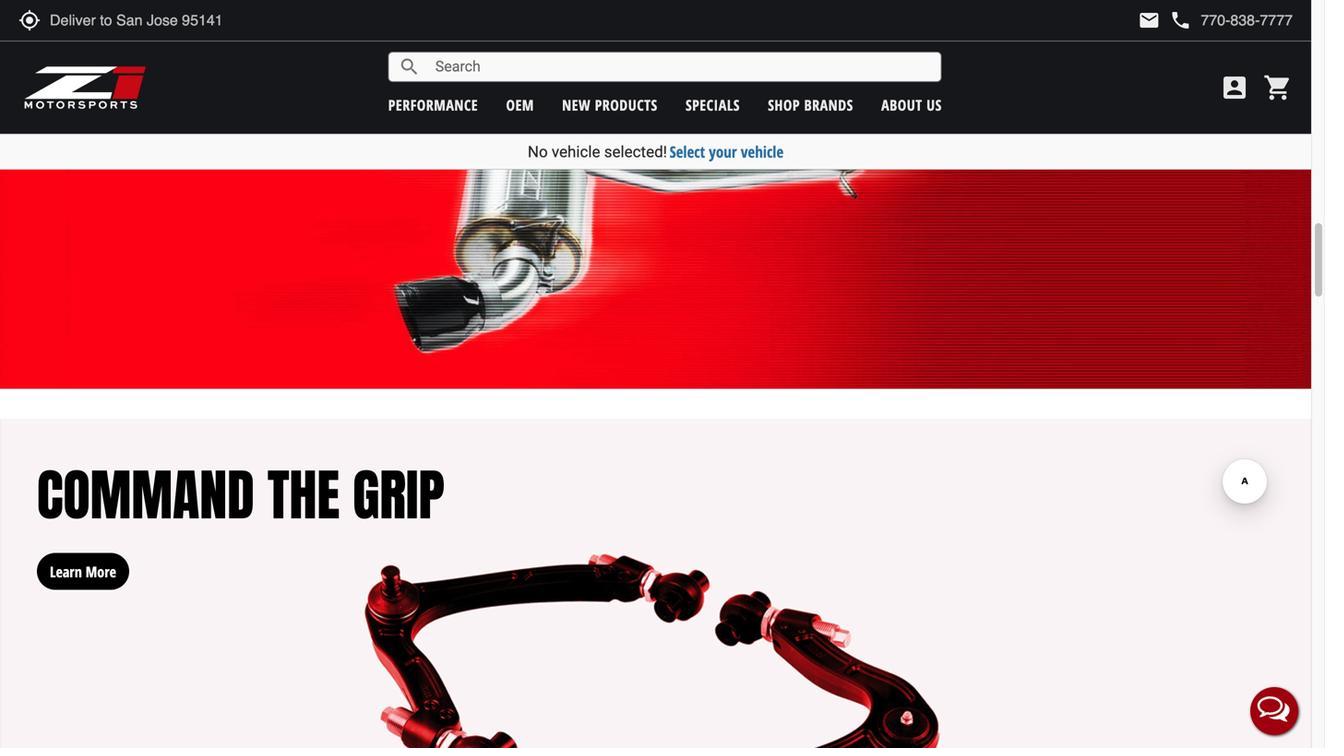 Task type: locate. For each thing, give the bounding box(es) containing it.
products
[[595, 95, 658, 115]]

the
[[267, 454, 340, 537]]

vehicle right your
[[741, 141, 784, 162]]

mail link
[[1138, 9, 1160, 31]]

vehicle
[[741, 141, 784, 162], [552, 143, 600, 161]]

save now link
[[37, 0, 129, 37]]

new products
[[562, 95, 658, 115]]

performance link
[[388, 95, 478, 115]]

about
[[881, 95, 922, 115]]

account_box
[[1220, 73, 1249, 102]]

more
[[86, 562, 116, 582]]

account_box link
[[1215, 73, 1254, 102]]

select
[[670, 141, 705, 162]]

selected!
[[604, 143, 667, 161]]

specials
[[686, 95, 740, 115]]

us
[[927, 95, 942, 115]]

0 horizontal spatial vehicle
[[552, 143, 600, 161]]

no vehicle selected! select your vehicle
[[528, 141, 784, 162]]

shop brands
[[768, 95, 853, 115]]

shopping_cart link
[[1259, 73, 1293, 102]]

phone link
[[1170, 9, 1293, 31]]

save
[[54, 8, 81, 28]]

my_location
[[18, 9, 41, 31]]

performance
[[388, 95, 478, 115]]

now
[[84, 8, 112, 28]]

vehicle right "no" in the left of the page
[[552, 143, 600, 161]]

learn more link
[[37, 535, 129, 590]]

1 horizontal spatial vehicle
[[741, 141, 784, 162]]



Task type: vqa. For each thing, say whether or not it's contained in the screenshot.
Of
no



Task type: describe. For each thing, give the bounding box(es) containing it.
new
[[562, 95, 591, 115]]

oem
[[506, 95, 534, 115]]

new products link
[[562, 95, 658, 115]]

your
[[709, 141, 737, 162]]

oem link
[[506, 95, 534, 115]]

smoking deals on exhaust image
[[0, 0, 1311, 389]]

command the grip image
[[0, 419, 1311, 748]]

mail
[[1138, 9, 1160, 31]]

command
[[37, 454, 254, 537]]

learn
[[50, 562, 82, 582]]

select your vehicle link
[[670, 141, 784, 162]]

phone
[[1170, 9, 1192, 31]]

z1 motorsports logo image
[[23, 65, 147, 111]]

learn more
[[50, 562, 116, 582]]

brands
[[804, 95, 853, 115]]

specials link
[[686, 95, 740, 115]]

save now
[[54, 8, 112, 28]]

mail phone
[[1138, 9, 1192, 31]]

shopping_cart
[[1263, 73, 1293, 102]]

Search search field
[[421, 53, 941, 81]]

about us
[[881, 95, 942, 115]]

no
[[528, 143, 548, 161]]

command the grip
[[37, 454, 445, 537]]

shop brands link
[[768, 95, 853, 115]]

shop
[[768, 95, 800, 115]]

search
[[398, 56, 421, 78]]

about us link
[[881, 95, 942, 115]]

grip
[[353, 454, 445, 537]]

vehicle inside no vehicle selected! select your vehicle
[[552, 143, 600, 161]]



